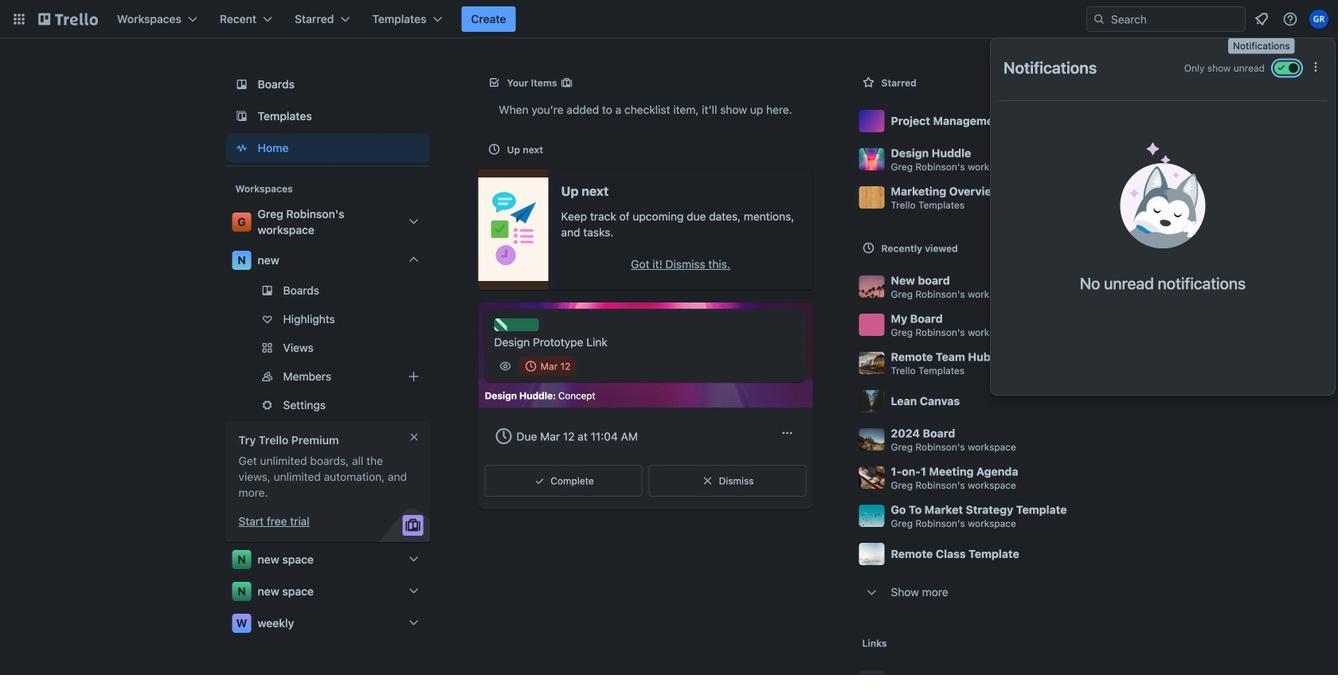 Task type: describe. For each thing, give the bounding box(es) containing it.
Search field
[[1106, 8, 1245, 30]]

search image
[[1093, 13, 1106, 25]]

primary element
[[0, 0, 1338, 38]]

back to home image
[[38, 6, 98, 32]]

click to star lean canvas. it will show up at the top of your boards list. image
[[1098, 394, 1114, 409]]

template board image
[[232, 107, 251, 126]]

0 notifications image
[[1252, 10, 1271, 29]]

board image
[[232, 75, 251, 94]]



Task type: vqa. For each thing, say whether or not it's contained in the screenshot.
next button
no



Task type: locate. For each thing, give the bounding box(es) containing it.
taco image
[[1120, 143, 1206, 249]]

open information menu image
[[1283, 11, 1299, 27]]

color: green, title: none image
[[494, 319, 539, 331]]

tooltip
[[1228, 38, 1295, 54]]

click to star new board. it will show up at the top of your boards list. image
[[1098, 279, 1114, 295]]

add image
[[404, 367, 423, 386]]

home image
[[232, 139, 251, 158]]

greg robinson (gregrobinson96) image
[[1310, 10, 1329, 29]]



